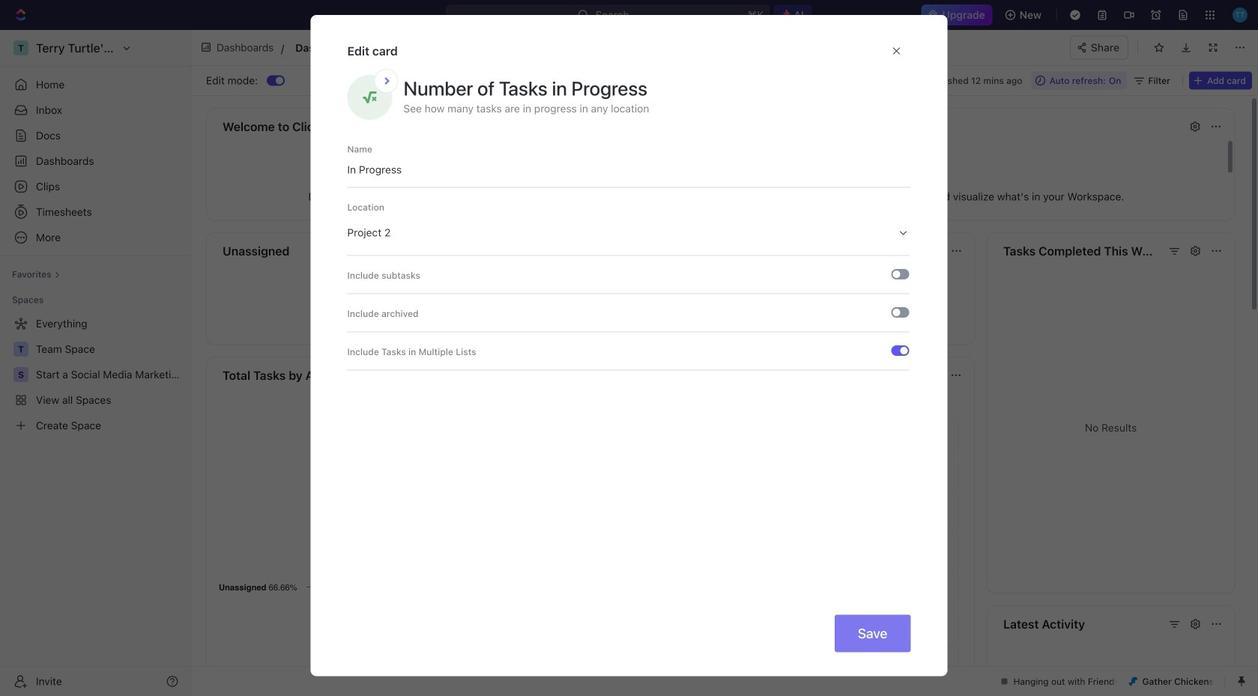 Task type: vqa. For each thing, say whether or not it's contained in the screenshot.
Sidebar Navigation
yes



Task type: describe. For each thing, give the bounding box(es) containing it.
sidebar navigation
[[0, 30, 191, 696]]

tree inside sidebar navigation
[[6, 312, 184, 438]]



Task type: locate. For each thing, give the bounding box(es) containing it.
tree
[[6, 312, 184, 438]]

Card name text field
[[347, 156, 911, 183]]

None text field
[[296, 38, 622, 57]]

drumstick bite image
[[1129, 677, 1138, 686]]



